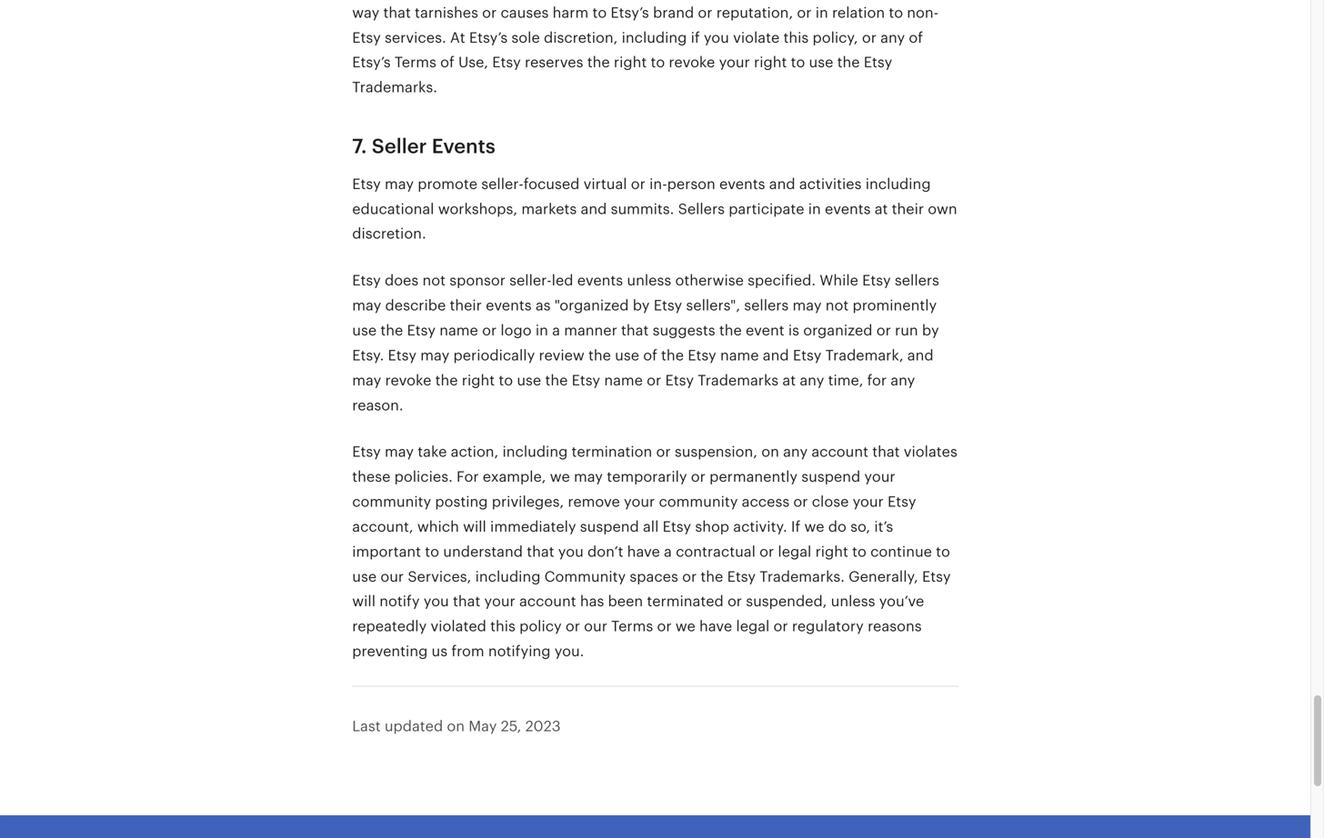 Task type: vqa. For each thing, say whether or not it's contained in the screenshot.
event on the top right of the page
yes



Task type: locate. For each thing, give the bounding box(es) containing it.
0 horizontal spatial name
[[440, 322, 478, 339]]

1 horizontal spatial right
[[816, 544, 849, 560]]

a up review
[[552, 322, 560, 339]]

use left of
[[615, 347, 640, 364]]

a inside etsy may take action, including termination or suspension, on any account that violates these policies. for example, we may temporarily or permanently suspend your community posting privileges, remove your community access or close your etsy account, which will immediately suspend all etsy shop activity.  if we do so, it's important to understand that you don't have a contractual or legal right to continue to use our services, including community spaces or the etsy trademarks.  generally, etsy will notify you that your account has been terminated or suspended, unless you've repeatedly violated this policy or our terms or we have legal or regulatory reasons preventing us from notifying you.
[[664, 544, 672, 560]]

"organized
[[555, 298, 629, 314]]

1 vertical spatial including
[[503, 444, 568, 460]]

0 horizontal spatial a
[[552, 322, 560, 339]]

continue
[[871, 544, 932, 560]]

at left own
[[875, 201, 888, 217]]

including up the example,
[[503, 444, 568, 460]]

right down periodically
[[462, 372, 495, 389]]

the down 'manner'
[[589, 347, 611, 364]]

seller- inside etsy does not sponsor seller-led events unless otherwise specified. while etsy sellers may describe their events as "organized by etsy sellers", sellers may not prominently use the etsy name or logo in a manner that suggests the event is organized or run by etsy. etsy may periodically review the use of the etsy name and etsy trademark, and may revoke the right to use the etsy name or etsy trademarks at any time, for any reason.
[[510, 273, 552, 289]]

suspended,
[[746, 594, 827, 610]]

and
[[769, 176, 796, 192], [581, 201, 607, 217], [763, 347, 789, 364], [908, 347, 934, 364]]

1 horizontal spatial have
[[700, 619, 732, 635]]

have
[[627, 544, 660, 560], [700, 619, 732, 635]]

0 horizontal spatial unless
[[627, 273, 672, 289]]

that
[[621, 322, 649, 339], [873, 444, 900, 460], [527, 544, 555, 560], [453, 594, 481, 610]]

will
[[463, 519, 487, 535], [352, 594, 376, 610]]

sellers
[[895, 273, 940, 289], [744, 298, 789, 314]]

1 vertical spatial unless
[[831, 594, 876, 610]]

or inside the etsy may promote seller-focused virtual or in-person events and activities including educational workshops, markets and summits. sellers participate in events at their own discretion.
[[631, 176, 646, 192]]

our
[[381, 569, 404, 585], [584, 619, 608, 635]]

it's
[[875, 519, 894, 535]]

in down the activities
[[808, 201, 821, 217]]

we down terminated
[[676, 619, 696, 635]]

these
[[352, 469, 391, 485]]

suspend up the "close"
[[802, 469, 861, 485]]

you up community
[[558, 544, 584, 560]]

in inside the etsy may promote seller-focused virtual or in-person events and activities including educational workshops, markets and summits. sellers participate in events at their own discretion.
[[808, 201, 821, 217]]

1 vertical spatial account
[[519, 594, 576, 610]]

or up periodically
[[482, 322, 497, 339]]

we right if
[[805, 519, 825, 535]]

community
[[352, 494, 431, 510], [659, 494, 738, 510]]

our down has
[[584, 619, 608, 635]]

revoke
[[385, 372, 432, 389]]

1 vertical spatial at
[[783, 372, 796, 389]]

promote
[[418, 176, 478, 192]]

1 horizontal spatial a
[[664, 544, 672, 560]]

1 vertical spatial on
[[447, 719, 465, 735]]

including down the understand
[[475, 569, 541, 585]]

events
[[432, 135, 496, 158]]

suggests
[[653, 322, 716, 339]]

by right "organized
[[633, 298, 650, 314]]

community up the account,
[[352, 494, 431, 510]]

account up policy at left
[[519, 594, 576, 610]]

on up permanently
[[762, 444, 779, 460]]

events up logo
[[486, 298, 532, 314]]

0 horizontal spatial right
[[462, 372, 495, 389]]

posting
[[435, 494, 488, 510]]

use inside etsy may take action, including termination or suspension, on any account that violates these policies. for example, we may temporarily or permanently suspend your community posting privileges, remove your community access or close your etsy account, which will immediately suspend all etsy shop activity.  if we do so, it's important to understand that you don't have a contractual or legal right to continue to use our services, including community spaces or the etsy trademarks.  generally, etsy will notify you that your account has been terminated or suspended, unless you've repeatedly violated this policy or our terms or we have legal or regulatory reasons preventing us from notifying you.
[[352, 569, 377, 585]]

seller- up as
[[510, 273, 552, 289]]

including
[[866, 176, 931, 192], [503, 444, 568, 460], [475, 569, 541, 585]]

in down as
[[536, 322, 548, 339]]

trademark,
[[826, 347, 904, 364]]

0 horizontal spatial sellers
[[744, 298, 789, 314]]

last
[[352, 719, 381, 735]]

that up of
[[621, 322, 649, 339]]

or left in-
[[631, 176, 646, 192]]

0 vertical spatial including
[[866, 176, 931, 192]]

may left take
[[385, 444, 414, 460]]

right down do
[[816, 544, 849, 560]]

the down sellers", at the top right
[[719, 322, 742, 339]]

may up educational
[[385, 176, 414, 192]]

2 vertical spatial name
[[604, 372, 643, 389]]

any
[[800, 372, 825, 389], [891, 372, 915, 389], [783, 444, 808, 460]]

seller
[[372, 135, 427, 158]]

account
[[812, 444, 869, 460], [519, 594, 576, 610]]

will left notify on the bottom left of page
[[352, 594, 376, 610]]

or down suspended, on the right of the page
[[774, 619, 788, 635]]

0 horizontal spatial on
[[447, 719, 465, 735]]

0 horizontal spatial in
[[536, 322, 548, 339]]

have down 'all'
[[627, 544, 660, 560]]

etsy inside the etsy may promote seller-focused virtual or in-person events and activities including educational workshops, markets and summits. sellers participate in events at their own discretion.
[[352, 176, 381, 192]]

to
[[499, 372, 513, 389], [425, 544, 439, 560], [853, 544, 867, 560], [936, 544, 951, 560]]

the
[[381, 322, 403, 339], [719, 322, 742, 339], [589, 347, 611, 364], [661, 347, 684, 364], [435, 372, 458, 389], [545, 372, 568, 389], [701, 569, 724, 585]]

to down periodically
[[499, 372, 513, 389]]

last updated on may 25, 2023
[[352, 719, 561, 735]]

not up organized
[[826, 298, 849, 314]]

activity.
[[733, 519, 788, 535]]

in-
[[650, 176, 667, 192]]

name down 'manner'
[[604, 372, 643, 389]]

while
[[820, 273, 859, 289]]

1 horizontal spatial at
[[875, 201, 888, 217]]

that left violates
[[873, 444, 900, 460]]

in inside etsy does not sponsor seller-led events unless otherwise specified. while etsy sellers may describe their events as "organized by etsy sellers", sellers may not prominently use the etsy name or logo in a manner that suggests the event is organized or run by etsy. etsy may periodically review the use of the etsy name and etsy trademark, and may revoke the right to use the etsy name or etsy trademarks at any time, for any reason.
[[536, 322, 548, 339]]

by right run
[[922, 322, 939, 339]]

events up participate
[[720, 176, 766, 192]]

your up "so,"
[[853, 494, 884, 510]]

your
[[865, 469, 896, 485], [624, 494, 655, 510], [853, 494, 884, 510], [484, 594, 516, 610]]

you down services,
[[424, 594, 449, 610]]

the right of
[[661, 347, 684, 364]]

0 vertical spatial on
[[762, 444, 779, 460]]

1 vertical spatial we
[[805, 519, 825, 535]]

any inside etsy may take action, including termination or suspension, on any account that violates these policies. for example, we may temporarily or permanently suspend your community posting privileges, remove your community access or close your etsy account, which will immediately suspend all etsy shop activity.  if we do so, it's important to understand that you don't have a contractual or legal right to continue to use our services, including community spaces or the etsy trademarks.  generally, etsy will notify you that your account has been terminated or suspended, unless you've repeatedly violated this policy or our terms or we have legal or regulatory reasons preventing us from notifying you.
[[783, 444, 808, 460]]

0 vertical spatial by
[[633, 298, 650, 314]]

0 vertical spatial we
[[550, 469, 570, 485]]

or down suspension,
[[691, 469, 706, 485]]

any up permanently
[[783, 444, 808, 460]]

1 vertical spatial suspend
[[580, 519, 639, 535]]

may
[[385, 176, 414, 192], [352, 298, 381, 314], [793, 298, 822, 314], [421, 347, 450, 364], [352, 372, 381, 389], [385, 444, 414, 460], [574, 469, 603, 485]]

1 vertical spatial name
[[720, 347, 759, 364]]

1 horizontal spatial will
[[463, 519, 487, 535]]

seller- inside the etsy may promote seller-focused virtual or in-person events and activities including educational workshops, markets and summits. sellers participate in events at their own discretion.
[[481, 176, 524, 192]]

1 horizontal spatial unless
[[831, 594, 876, 610]]

events
[[720, 176, 766, 192], [825, 201, 871, 217], [577, 273, 623, 289], [486, 298, 532, 314]]

at down is
[[783, 372, 796, 389]]

use down review
[[517, 372, 541, 389]]

you've
[[879, 594, 924, 610]]

0 horizontal spatial will
[[352, 594, 376, 610]]

unless inside etsy may take action, including termination or suspension, on any account that violates these policies. for example, we may temporarily or permanently suspend your community posting privileges, remove your community access or close your etsy account, which will immediately suspend all etsy shop activity.  if we do so, it's important to understand that you don't have a contractual or legal right to continue to use our services, including community spaces or the etsy trademarks.  generally, etsy will notify you that your account has been terminated or suspended, unless you've repeatedly violated this policy or our terms or we have legal or regulatory reasons preventing us from notifying you.
[[831, 594, 876, 610]]

etsy may take action, including termination or suspension, on any account that violates these policies. for example, we may temporarily or permanently suspend your community posting privileges, remove your community access or close your etsy account, which will immediately suspend all etsy shop activity.  if we do so, it's important to understand that you don't have a contractual or legal right to continue to use our services, including community spaces or the etsy trademarks.  generally, etsy will notify you that your account has been terminated or suspended, unless you've repeatedly violated this policy or our terms or we have legal or regulatory reasons preventing us from notifying you.
[[352, 444, 958, 660]]

community up shop
[[659, 494, 738, 510]]

0 vertical spatial sellers
[[895, 273, 940, 289]]

0 horizontal spatial our
[[381, 569, 404, 585]]

their inside etsy does not sponsor seller-led events unless otherwise specified. while etsy sellers may describe their events as "organized by etsy sellers", sellers may not prominently use the etsy name or logo in a manner that suggests the event is organized or run by etsy. etsy may periodically review the use of the etsy name and etsy trademark, and may revoke the right to use the etsy name or etsy trademarks at any time, for any reason.
[[450, 298, 482, 314]]

educational
[[352, 201, 434, 217]]

1 vertical spatial legal
[[736, 619, 770, 635]]

0 vertical spatial legal
[[778, 544, 812, 560]]

2 vertical spatial we
[[676, 619, 696, 635]]

or up terminated
[[682, 569, 697, 585]]

or right terminated
[[728, 594, 742, 610]]

name
[[440, 322, 478, 339], [720, 347, 759, 364], [604, 372, 643, 389]]

will up the understand
[[463, 519, 487, 535]]

1 vertical spatial seller-
[[510, 273, 552, 289]]

the down contractual
[[701, 569, 724, 585]]

0 horizontal spatial at
[[783, 372, 796, 389]]

1 vertical spatial have
[[700, 619, 732, 635]]

which
[[417, 519, 459, 535]]

your up it's
[[865, 469, 896, 485]]

1 horizontal spatial legal
[[778, 544, 812, 560]]

7. seller events
[[352, 135, 496, 158]]

your down temporarily
[[624, 494, 655, 510]]

0 vertical spatial right
[[462, 372, 495, 389]]

1 community from the left
[[352, 494, 431, 510]]

use down important on the left bottom of the page
[[352, 569, 377, 585]]

0 horizontal spatial community
[[352, 494, 431, 510]]

any left time,
[[800, 372, 825, 389]]

0 horizontal spatial have
[[627, 544, 660, 560]]

1 horizontal spatial on
[[762, 444, 779, 460]]

to down which
[[425, 544, 439, 560]]

0 vertical spatial have
[[627, 544, 660, 560]]

1 vertical spatial you
[[424, 594, 449, 610]]

suspend up don't
[[580, 519, 639, 535]]

our down important on the left bottom of the page
[[381, 569, 404, 585]]

temporarily
[[607, 469, 687, 485]]

to down "so,"
[[853, 544, 867, 560]]

0 vertical spatial seller-
[[481, 176, 524, 192]]

including up own
[[866, 176, 931, 192]]

generally,
[[849, 569, 919, 585]]

sellers up prominently
[[895, 273, 940, 289]]

0 horizontal spatial not
[[423, 273, 446, 289]]

0 horizontal spatial legal
[[736, 619, 770, 635]]

legal down suspended, on the right of the page
[[736, 619, 770, 635]]

1 vertical spatial their
[[450, 298, 482, 314]]

1 horizontal spatial we
[[676, 619, 696, 635]]

suspension,
[[675, 444, 758, 460]]

a
[[552, 322, 560, 339], [664, 544, 672, 560]]

activities
[[799, 176, 862, 192]]

7.
[[352, 135, 367, 158]]

may
[[469, 719, 497, 735]]

we up privileges, on the left bottom of the page
[[550, 469, 570, 485]]

example,
[[483, 469, 546, 485]]

0 horizontal spatial account
[[519, 594, 576, 610]]

1 horizontal spatial name
[[604, 372, 643, 389]]

have down terminated
[[700, 619, 732, 635]]

1 vertical spatial a
[[664, 544, 672, 560]]

not up describe at the left
[[423, 273, 446, 289]]

unless inside etsy does not sponsor seller-led events unless otherwise specified. while etsy sellers may describe their events as "organized by etsy sellers", sellers may not prominently use the etsy name or logo in a manner that suggests the event is organized or run by etsy. etsy may periodically review the use of the etsy name and etsy trademark, and may revoke the right to use the etsy name or etsy trademarks at any time, for any reason.
[[627, 273, 672, 289]]

0 vertical spatial in
[[808, 201, 821, 217]]

a up spaces
[[664, 544, 672, 560]]

otherwise
[[675, 273, 744, 289]]

1 horizontal spatial in
[[808, 201, 821, 217]]

0 vertical spatial unless
[[627, 273, 672, 289]]

etsy
[[352, 176, 381, 192], [352, 273, 381, 289], [863, 273, 891, 289], [654, 298, 682, 314], [407, 322, 436, 339], [388, 347, 417, 364], [688, 347, 717, 364], [793, 347, 822, 364], [572, 372, 600, 389], [665, 372, 694, 389], [352, 444, 381, 460], [888, 494, 917, 510], [663, 519, 691, 535], [727, 569, 756, 585], [922, 569, 951, 585]]

we
[[550, 469, 570, 485], [805, 519, 825, 535], [676, 619, 696, 635]]

their down sponsor
[[450, 298, 482, 314]]

their left own
[[892, 201, 924, 217]]

1 vertical spatial our
[[584, 619, 608, 635]]

of
[[643, 347, 658, 364]]

unless left otherwise
[[627, 273, 672, 289]]

sellers up event in the top of the page
[[744, 298, 789, 314]]

shop
[[695, 519, 730, 535]]

at inside etsy does not sponsor seller-led events unless otherwise specified. while etsy sellers may describe their events as "organized by etsy sellers", sellers may not prominently use the etsy name or logo in a manner that suggests the event is organized or run by etsy. etsy may periodically review the use of the etsy name and etsy trademark, and may revoke the right to use the etsy name or etsy trademarks at any time, for any reason.
[[783, 372, 796, 389]]

on left may
[[447, 719, 465, 735]]

unless
[[627, 273, 672, 289], [831, 594, 876, 610]]

organized
[[803, 322, 873, 339]]

1 vertical spatial not
[[826, 298, 849, 314]]

or
[[631, 176, 646, 192], [482, 322, 497, 339], [877, 322, 891, 339], [647, 372, 662, 389], [656, 444, 671, 460], [691, 469, 706, 485], [794, 494, 808, 510], [760, 544, 774, 560], [682, 569, 697, 585], [728, 594, 742, 610], [566, 619, 580, 635], [657, 619, 672, 635], [774, 619, 788, 635]]

0 vertical spatial account
[[812, 444, 869, 460]]

including inside the etsy may promote seller-focused virtual or in-person events and activities including educational workshops, markets and summits. sellers participate in events at their own discretion.
[[866, 176, 931, 192]]

1 vertical spatial right
[[816, 544, 849, 560]]

legal down if
[[778, 544, 812, 560]]

seller- up workshops,
[[481, 176, 524, 192]]

their
[[892, 201, 924, 217], [450, 298, 482, 314]]

0 vertical spatial their
[[892, 201, 924, 217]]

0 horizontal spatial we
[[550, 469, 570, 485]]

0 vertical spatial suspend
[[802, 469, 861, 485]]

unless up regulatory
[[831, 594, 876, 610]]

name up periodically
[[440, 322, 478, 339]]

manner
[[564, 322, 617, 339]]

account up the "close"
[[812, 444, 869, 460]]

1 vertical spatial by
[[922, 322, 939, 339]]

own
[[928, 201, 958, 217]]

focused
[[524, 176, 580, 192]]

1 horizontal spatial their
[[892, 201, 924, 217]]

1 horizontal spatial you
[[558, 544, 584, 560]]

that down immediately
[[527, 544, 555, 560]]

1 horizontal spatial community
[[659, 494, 738, 510]]

1 vertical spatial in
[[536, 322, 548, 339]]

0 horizontal spatial by
[[633, 298, 650, 314]]

right inside etsy does not sponsor seller-led events unless otherwise specified. while etsy sellers may describe their events as "organized by etsy sellers", sellers may not prominently use the etsy name or logo in a manner that suggests the event is organized or run by etsy. etsy may periodically review the use of the etsy name and etsy trademark, and may revoke the right to use the etsy name or etsy trademarks at any time, for any reason.
[[462, 372, 495, 389]]

0 vertical spatial at
[[875, 201, 888, 217]]

0 horizontal spatial their
[[450, 298, 482, 314]]

suspend
[[802, 469, 861, 485], [580, 519, 639, 535]]

in
[[808, 201, 821, 217], [536, 322, 548, 339]]

their inside the etsy may promote seller-focused virtual or in-person events and activities including educational workshops, markets and summits. sellers participate in events at their own discretion.
[[892, 201, 924, 217]]

1 horizontal spatial by
[[922, 322, 939, 339]]

workshops,
[[438, 201, 518, 217]]

is
[[789, 322, 800, 339]]

may left describe at the left
[[352, 298, 381, 314]]

0 vertical spatial a
[[552, 322, 560, 339]]



Task type: describe. For each thing, give the bounding box(es) containing it.
so,
[[851, 519, 871, 535]]

services,
[[408, 569, 472, 585]]

notifying
[[488, 644, 551, 660]]

repeatedly
[[352, 619, 427, 635]]

if
[[791, 519, 801, 535]]

immediately
[[490, 519, 576, 535]]

access
[[742, 494, 790, 510]]

or up if
[[794, 494, 808, 510]]

discretion.
[[352, 226, 426, 242]]

1 horizontal spatial our
[[584, 619, 608, 635]]

a inside etsy does not sponsor seller-led events unless otherwise specified. while etsy sellers may describe their events as "organized by etsy sellers", sellers may not prominently use the etsy name or logo in a manner that suggests the event is organized or run by etsy. etsy may periodically review the use of the etsy name and etsy trademark, and may revoke the right to use the etsy name or etsy trademarks at any time, for any reason.
[[552, 322, 560, 339]]

reason.
[[352, 397, 404, 414]]

updated
[[385, 719, 443, 735]]

summits.
[[611, 201, 674, 217]]

1 vertical spatial will
[[352, 594, 376, 610]]

describe
[[385, 298, 446, 314]]

for
[[457, 469, 479, 485]]

may down etsy.
[[352, 372, 381, 389]]

does
[[385, 273, 419, 289]]

prominently
[[853, 298, 937, 314]]

reasons
[[868, 619, 922, 635]]

violates
[[904, 444, 958, 460]]

periodically
[[454, 347, 535, 364]]

your up 'this'
[[484, 594, 516, 610]]

take
[[418, 444, 447, 460]]

etsy.
[[352, 347, 384, 364]]

notify
[[380, 594, 420, 610]]

logo
[[501, 322, 532, 339]]

etsy does not sponsor seller-led events unless otherwise specified. while etsy sellers may describe their events as "organized by etsy sellers", sellers may not prominently use the etsy name or logo in a manner that suggests the event is organized or run by etsy. etsy may periodically review the use of the etsy name and etsy trademark, and may revoke the right to use the etsy name or etsy trademarks at any time, for any reason.
[[352, 273, 940, 414]]

right inside etsy may take action, including termination or suspension, on any account that violates these policies. for example, we may temporarily or permanently suspend your community posting privileges, remove your community access or close your etsy account, which will immediately suspend all etsy shop activity.  if we do so, it's important to understand that you don't have a contractual or legal right to continue to use our services, including community spaces or the etsy trademarks.  generally, etsy will notify you that your account has been terminated or suspended, unless you've repeatedly violated this policy or our terms or we have legal or regulatory reasons preventing us from notifying you.
[[816, 544, 849, 560]]

sponsor
[[450, 273, 506, 289]]

markets
[[522, 201, 577, 217]]

trademarks.
[[760, 569, 845, 585]]

or up you. at the left bottom
[[566, 619, 580, 635]]

the up etsy.
[[381, 322, 403, 339]]

and down run
[[908, 347, 934, 364]]

1 vertical spatial sellers
[[744, 298, 789, 314]]

termination
[[572, 444, 653, 460]]

1 horizontal spatial account
[[812, 444, 869, 460]]

0 vertical spatial you
[[558, 544, 584, 560]]

may inside the etsy may promote seller-focused virtual or in-person events and activities including educational workshops, markets and summits. sellers participate in events at their own discretion.
[[385, 176, 414, 192]]

events up "organized
[[577, 273, 623, 289]]

1 horizontal spatial sellers
[[895, 273, 940, 289]]

review
[[539, 347, 585, 364]]

0 vertical spatial will
[[463, 519, 487, 535]]

2 horizontal spatial we
[[805, 519, 825, 535]]

led
[[552, 273, 574, 289]]

event
[[746, 322, 785, 339]]

at inside the etsy may promote seller-focused virtual or in-person events and activities including educational workshops, markets and summits. sellers participate in events at their own discretion.
[[875, 201, 888, 217]]

1 horizontal spatial not
[[826, 298, 849, 314]]

or right terms on the bottom of page
[[657, 619, 672, 635]]

policies.
[[394, 469, 453, 485]]

and down virtual
[[581, 201, 607, 217]]

the down review
[[545, 372, 568, 389]]

2 vertical spatial including
[[475, 569, 541, 585]]

0 horizontal spatial suspend
[[580, 519, 639, 535]]

0 vertical spatial not
[[423, 273, 446, 289]]

may up is
[[793, 298, 822, 314]]

all
[[643, 519, 659, 535]]

run
[[895, 322, 919, 339]]

policy
[[520, 619, 562, 635]]

as
[[536, 298, 551, 314]]

spaces
[[630, 569, 679, 585]]

use up etsy.
[[352, 322, 377, 339]]

action,
[[451, 444, 499, 460]]

from
[[452, 644, 485, 660]]

remove
[[568, 494, 620, 510]]

etsy may promote seller-focused virtual or in-person events and activities including educational workshops, markets and summits. sellers participate in events at their own discretion.
[[352, 176, 958, 242]]

1 horizontal spatial suspend
[[802, 469, 861, 485]]

or down "activity."
[[760, 544, 774, 560]]

or left run
[[877, 322, 891, 339]]

or down of
[[647, 372, 662, 389]]

for
[[868, 372, 887, 389]]

has
[[580, 594, 604, 610]]

0 vertical spatial name
[[440, 322, 478, 339]]

events down the activities
[[825, 201, 871, 217]]

community
[[545, 569, 626, 585]]

25,
[[501, 719, 522, 735]]

contractual
[[676, 544, 756, 560]]

that up violated
[[453, 594, 481, 610]]

2 horizontal spatial name
[[720, 347, 759, 364]]

this
[[490, 619, 516, 635]]

don't
[[588, 544, 624, 560]]

us
[[432, 644, 448, 660]]

may up revoke
[[421, 347, 450, 364]]

and down event in the top of the page
[[763, 347, 789, 364]]

sellers",
[[686, 298, 741, 314]]

terms
[[611, 619, 653, 635]]

to right continue
[[936, 544, 951, 560]]

specified.
[[748, 273, 816, 289]]

close
[[812, 494, 849, 510]]

any right for
[[891, 372, 915, 389]]

0 horizontal spatial you
[[424, 594, 449, 610]]

regulatory
[[792, 619, 864, 635]]

participate
[[729, 201, 805, 217]]

trademarks
[[698, 372, 779, 389]]

the right revoke
[[435, 372, 458, 389]]

understand
[[443, 544, 523, 560]]

person
[[667, 176, 716, 192]]

terminated
[[647, 594, 724, 610]]

the inside etsy may take action, including termination or suspension, on any account that violates these policies. for example, we may temporarily or permanently suspend your community posting privileges, remove your community access or close your etsy account, which will immediately suspend all etsy shop activity.  if we do so, it's important to understand that you don't have a contractual or legal right to continue to use our services, including community spaces or the etsy trademarks.  generally, etsy will notify you that your account has been terminated or suspended, unless you've repeatedly violated this policy or our terms or we have legal or regulatory reasons preventing us from notifying you.
[[701, 569, 724, 585]]

sellers
[[678, 201, 725, 217]]

been
[[608, 594, 643, 610]]

and up participate
[[769, 176, 796, 192]]

violated
[[431, 619, 487, 635]]

time,
[[828, 372, 864, 389]]

important
[[352, 544, 421, 560]]

may up remove
[[574, 469, 603, 485]]

2 community from the left
[[659, 494, 738, 510]]

that inside etsy does not sponsor seller-led events unless otherwise specified. while etsy sellers may describe their events as "organized by etsy sellers", sellers may not prominently use the etsy name or logo in a manner that suggests the event is organized or run by etsy. etsy may periodically review the use of the etsy name and etsy trademark, and may revoke the right to use the etsy name or etsy trademarks at any time, for any reason.
[[621, 322, 649, 339]]

or up temporarily
[[656, 444, 671, 460]]

to inside etsy does not sponsor seller-led events unless otherwise specified. while etsy sellers may describe their events as "organized by etsy sellers", sellers may not prominently use the etsy name or logo in a manner that suggests the event is organized or run by etsy. etsy may periodically review the use of the etsy name and etsy trademark, and may revoke the right to use the etsy name or etsy trademarks at any time, for any reason.
[[499, 372, 513, 389]]

0 vertical spatial our
[[381, 569, 404, 585]]

2023
[[525, 719, 561, 735]]

permanently
[[710, 469, 798, 485]]

preventing
[[352, 644, 428, 660]]

on inside etsy may take action, including termination or suspension, on any account that violates these policies. for example, we may temporarily or permanently suspend your community posting privileges, remove your community access or close your etsy account, which will immediately suspend all etsy shop activity.  if we do so, it's important to understand that you don't have a contractual or legal right to continue to use our services, including community spaces or the etsy trademarks.  generally, etsy will notify you that your account has been terminated or suspended, unless you've repeatedly violated this policy or our terms or we have legal or regulatory reasons preventing us from notifying you.
[[762, 444, 779, 460]]

do
[[829, 519, 847, 535]]



